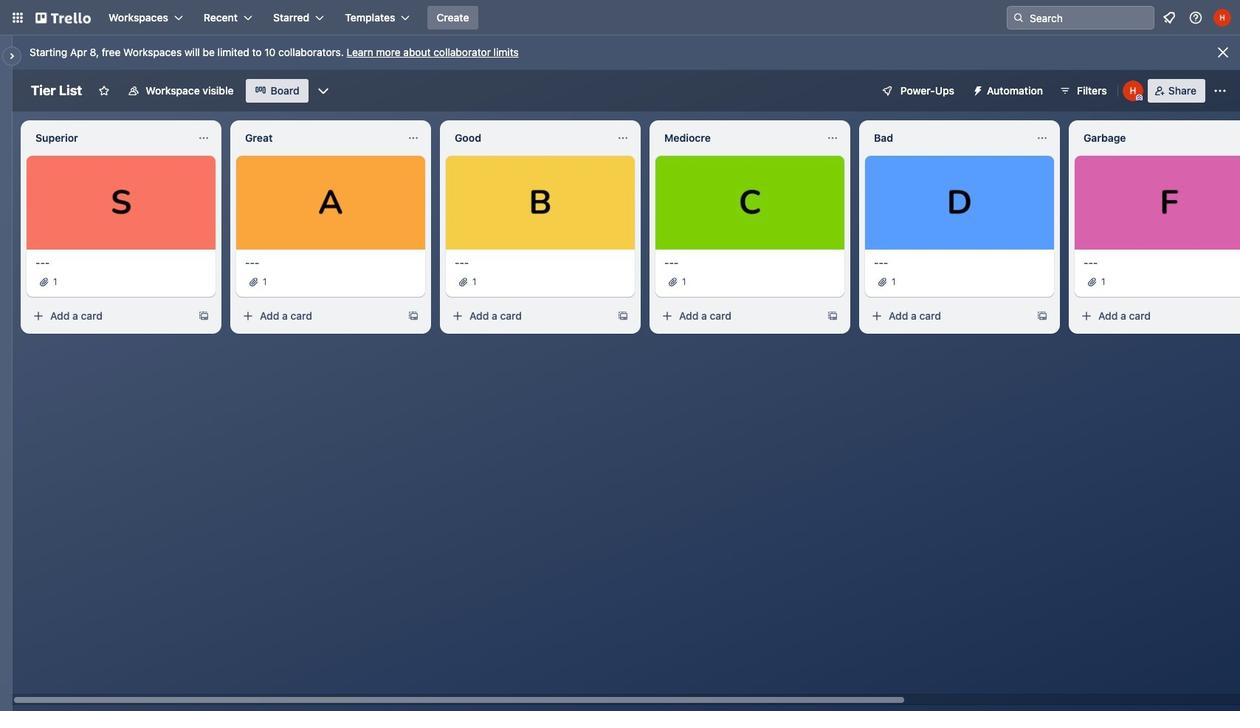 Task type: locate. For each thing, give the bounding box(es) containing it.
2 create from template… image from the left
[[827, 310, 839, 322]]

1 create from template… image from the left
[[198, 310, 210, 322]]

0 notifications image
[[1161, 9, 1179, 27]]

1 horizontal spatial create from template… image
[[827, 310, 839, 322]]

2 horizontal spatial create from template… image
[[1037, 310, 1049, 322]]

howard (howard38800628) image
[[1214, 9, 1232, 27]]

None text field
[[446, 126, 611, 150], [1075, 126, 1241, 150], [446, 126, 611, 150], [1075, 126, 1241, 150]]

1 create from template… image from the left
[[617, 310, 629, 322]]

0 horizontal spatial create from template… image
[[198, 310, 210, 322]]

search image
[[1013, 12, 1025, 24]]

howard (howard38800628) image
[[1123, 80, 1144, 101]]

create from template… image
[[198, 310, 210, 322], [408, 310, 419, 322]]

3 create from template… image from the left
[[1037, 310, 1049, 322]]

2 create from template… image from the left
[[408, 310, 419, 322]]

1 horizontal spatial create from template… image
[[408, 310, 419, 322]]

create from template… image
[[617, 310, 629, 322], [827, 310, 839, 322], [1037, 310, 1049, 322]]

None text field
[[27, 126, 192, 150], [236, 126, 402, 150], [656, 126, 821, 150], [865, 126, 1031, 150], [27, 126, 192, 150], [236, 126, 402, 150], [656, 126, 821, 150], [865, 126, 1031, 150]]

sm image
[[967, 79, 987, 100]]

Search field
[[1025, 7, 1154, 28]]

0 horizontal spatial create from template… image
[[617, 310, 629, 322]]



Task type: describe. For each thing, give the bounding box(es) containing it.
this member is an admin of this board. image
[[1136, 95, 1143, 101]]

back to home image
[[35, 6, 91, 30]]

star or unstar board image
[[98, 85, 110, 97]]

show menu image
[[1213, 83, 1228, 98]]

primary element
[[0, 0, 1241, 35]]

Board name text field
[[24, 79, 90, 103]]

open information menu image
[[1189, 10, 1204, 25]]

customize views image
[[316, 83, 331, 98]]



Task type: vqa. For each thing, say whether or not it's contained in the screenshot.
0 Notifications icon
yes



